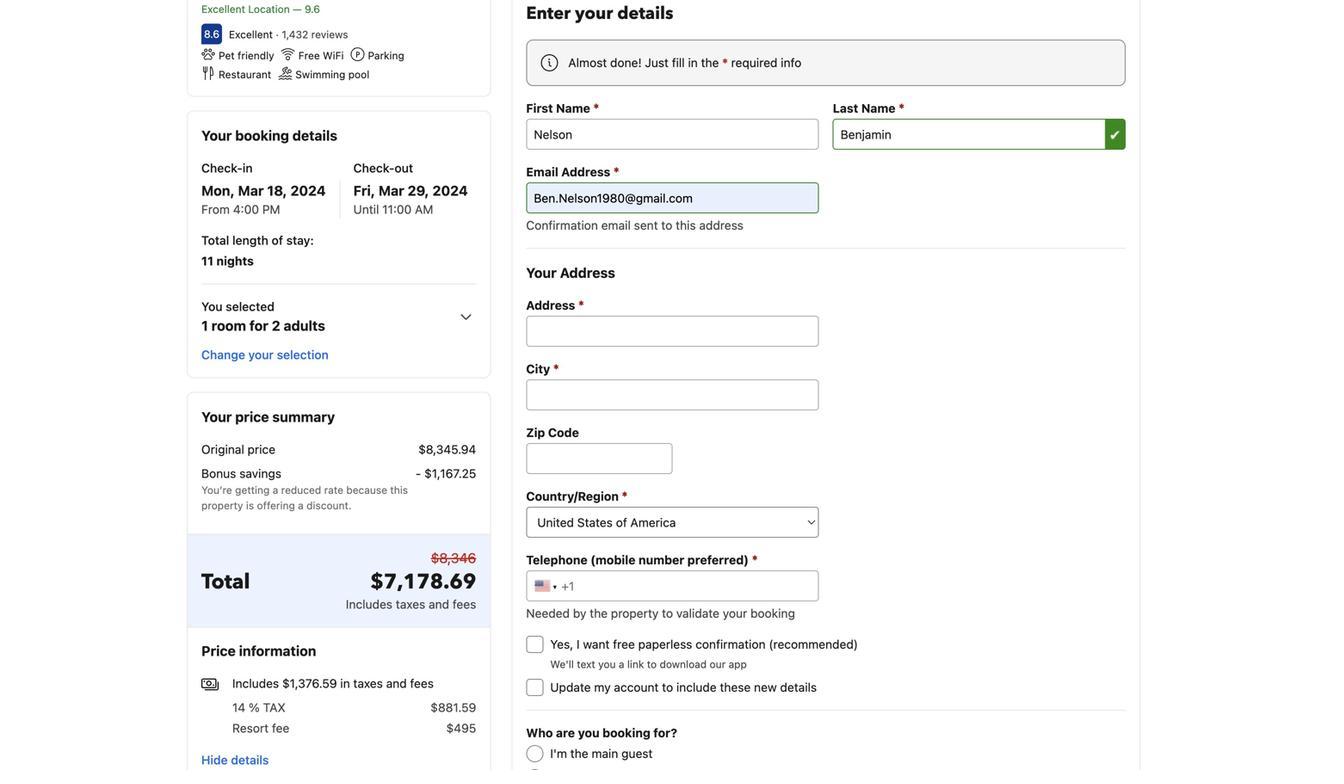 Task type: locate. For each thing, give the bounding box(es) containing it.
1 2024 from the left
[[290, 182, 326, 199]]

1 name from the left
[[556, 101, 590, 115]]

0 vertical spatial excellent
[[201, 3, 245, 15]]

* right city
[[553, 361, 559, 376]]

total for total
[[201, 568, 250, 596]]

last
[[833, 101, 858, 115]]

your for change
[[248, 348, 274, 362]]

mar for 18,
[[238, 182, 264, 199]]

Zip Code text field
[[526, 443, 673, 474]]

1 vertical spatial address
[[560, 265, 615, 281]]

1 vertical spatial includes
[[232, 676, 279, 691]]

1 vertical spatial in
[[243, 161, 253, 175]]

needed by the property to validate your booking
[[526, 606, 795, 621]]

4:00 pm
[[233, 202, 280, 216]]

0 vertical spatial fees
[[453, 597, 476, 611]]

address down your address
[[526, 298, 575, 312]]

hide details button
[[195, 745, 276, 770]]

2 horizontal spatial in
[[688, 56, 698, 70]]

your down for
[[248, 348, 274, 362]]

done!
[[610, 56, 642, 70]]

1 vertical spatial the
[[590, 606, 608, 621]]

needed
[[526, 606, 570, 621]]

a up offering
[[273, 484, 278, 496]]

your right enter
[[575, 2, 613, 25]]

address for your
[[560, 265, 615, 281]]

price
[[235, 409, 269, 425], [248, 442, 275, 456]]

1 vertical spatial total
[[201, 568, 250, 596]]

mar inside check-in mon, mar 18, 2024 from 4:00 pm
[[238, 182, 264, 199]]

2 vertical spatial your
[[201, 409, 232, 425]]

name for first name *
[[556, 101, 590, 115]]

0 vertical spatial your
[[575, 2, 613, 25]]

nights
[[216, 254, 254, 268]]

and down $7,178.69
[[429, 597, 449, 611]]

change
[[201, 348, 245, 362]]

2024 inside check-in mon, mar 18, 2024 from 4:00 pm
[[290, 182, 326, 199]]

1 vertical spatial taxes
[[353, 676, 383, 691]]

total up price
[[201, 568, 250, 596]]

1 mar from the left
[[238, 182, 264, 199]]

these
[[720, 680, 751, 695]]

name inside last name *
[[861, 101, 896, 115]]

last name *
[[833, 100, 905, 115]]

2 vertical spatial your
[[723, 606, 747, 621]]

includes up %
[[232, 676, 279, 691]]

0 horizontal spatial includes
[[232, 676, 279, 691]]

property down you're
[[201, 499, 243, 512]]

0 horizontal spatial check-
[[201, 161, 243, 175]]

pet
[[219, 49, 235, 61]]

None text field
[[526, 119, 819, 150], [526, 316, 819, 347], [526, 380, 819, 411], [526, 119, 819, 150], [526, 316, 819, 347], [526, 380, 819, 411]]

name
[[556, 101, 590, 115], [861, 101, 896, 115]]

name inside first name *
[[556, 101, 590, 115]]

check- for mon,
[[201, 161, 243, 175]]

name right last at the top of the page
[[861, 101, 896, 115]]

paperless
[[638, 637, 692, 652]]

original
[[201, 442, 244, 456]]

you
[[201, 299, 223, 314]]

address inside email address *
[[561, 165, 611, 179]]

0 vertical spatial price
[[235, 409, 269, 425]]

you right are
[[578, 726, 600, 740]]

0 horizontal spatial taxes
[[353, 676, 383, 691]]

1 horizontal spatial 2024
[[433, 182, 468, 199]]

booking up (recommended)
[[751, 606, 795, 621]]

excellent up 'scored 8.6' element
[[201, 3, 245, 15]]

0 vertical spatial and
[[429, 597, 449, 611]]

(recommended)
[[769, 637, 858, 652]]

14
[[232, 700, 245, 715]]

0 horizontal spatial 2024
[[290, 182, 326, 199]]

name right "first"
[[556, 101, 590, 115]]

0 vertical spatial a
[[273, 484, 278, 496]]

+1 text field
[[526, 571, 819, 602]]

1 vertical spatial price
[[248, 442, 275, 456]]

$8,345.94
[[418, 442, 476, 456]]

$495
[[446, 721, 476, 735]]

until
[[353, 202, 379, 216]]

2024 inside check-out fri, mar 29, 2024 until 11:00 am
[[433, 182, 468, 199]]

fees down $7,178.69
[[453, 597, 476, 611]]

your up mon,
[[201, 127, 232, 144]]

2 vertical spatial booking
[[603, 726, 651, 740]]

the right by
[[590, 606, 608, 621]]

to right link
[[647, 658, 657, 671]]

2024 right '29,'
[[433, 182, 468, 199]]

you inside yes, i want free paperless confirmation (recommended) we'll text you a link to download our app
[[598, 658, 616, 671]]

telephone
[[526, 553, 588, 567]]

total for total length of stay: 11 nights
[[201, 233, 229, 247]]

2 horizontal spatial your
[[723, 606, 747, 621]]

in
[[688, 56, 698, 70], [243, 161, 253, 175], [340, 676, 350, 691]]

2 vertical spatial a
[[619, 658, 624, 671]]

in right $1,376.59
[[340, 676, 350, 691]]

2 vertical spatial in
[[340, 676, 350, 691]]

details down resort
[[231, 753, 269, 767]]

bonus savings you're getting a reduced rate because this property is offering a discount. - $1,167.25
[[201, 466, 476, 512]]

excellent up the pet friendly
[[229, 28, 273, 40]]

2 horizontal spatial a
[[619, 658, 624, 671]]

this right because
[[390, 484, 408, 496]]

your for your price summary
[[201, 409, 232, 425]]

you're
[[201, 484, 232, 496]]

booking up guest
[[603, 726, 651, 740]]

0 horizontal spatial the
[[570, 747, 588, 761]]

your up original
[[201, 409, 232, 425]]

price
[[201, 643, 236, 659]]

1 horizontal spatial your
[[575, 2, 613, 25]]

Double-check for typos text field
[[526, 182, 819, 213]]

2024
[[290, 182, 326, 199], [433, 182, 468, 199]]

1 horizontal spatial taxes
[[396, 597, 425, 611]]

0 vertical spatial total
[[201, 233, 229, 247]]

from
[[201, 202, 230, 216]]

includes down $7,178.69
[[346, 597, 393, 611]]

enter your details
[[526, 2, 673, 25]]

* down your address
[[578, 297, 584, 312]]

check-in mon, mar 18, 2024 from 4:00 pm
[[201, 161, 326, 216]]

price up original price
[[235, 409, 269, 425]]

0 horizontal spatial property
[[201, 499, 243, 512]]

1 horizontal spatial this
[[676, 218, 696, 232]]

information
[[239, 643, 316, 659]]

0 horizontal spatial booking
[[235, 127, 289, 144]]

your
[[201, 127, 232, 144], [526, 265, 557, 281], [201, 409, 232, 425]]

zip code
[[526, 426, 579, 440]]

1 horizontal spatial the
[[590, 606, 608, 621]]

0 vertical spatial your
[[201, 127, 232, 144]]

1 horizontal spatial a
[[298, 499, 304, 512]]

check- up mon,
[[201, 161, 243, 175]]

0 vertical spatial this
[[676, 218, 696, 232]]

* up email
[[613, 164, 620, 179]]

0 horizontal spatial in
[[243, 161, 253, 175]]

1,432
[[282, 28, 308, 40]]

want
[[583, 637, 610, 652]]

check- inside check-out fri, mar 29, 2024 until 11:00 am
[[353, 161, 395, 175]]

1 vertical spatial fees
[[410, 676, 434, 691]]

2 check- from the left
[[353, 161, 395, 175]]

1 horizontal spatial name
[[861, 101, 896, 115]]

0 vertical spatial includes
[[346, 597, 393, 611]]

0 vertical spatial you
[[598, 658, 616, 671]]

0 vertical spatial booking
[[235, 127, 289, 144]]

taxes right $1,376.59
[[353, 676, 383, 691]]

in right fill
[[688, 56, 698, 70]]

1 total from the top
[[201, 233, 229, 247]]

details right new
[[780, 680, 817, 695]]

1 vertical spatial your
[[248, 348, 274, 362]]

1 horizontal spatial mar
[[379, 182, 404, 199]]

2024 right 18,
[[290, 182, 326, 199]]

total inside total length of stay: 11 nights
[[201, 233, 229, 247]]

mar inside check-out fri, mar 29, 2024 until 11:00 am
[[379, 182, 404, 199]]

includes for includes taxes and fees
[[346, 597, 393, 611]]

0 horizontal spatial this
[[390, 484, 408, 496]]

mar up 4:00 pm
[[238, 182, 264, 199]]

swimming pool
[[295, 68, 369, 80]]

the right fill
[[701, 56, 719, 70]]

who are you booking for? element
[[526, 725, 1126, 770]]

pool
[[348, 68, 369, 80]]

$8,346 $7,178.69
[[370, 550, 476, 596]]

1 vertical spatial you
[[578, 726, 600, 740]]

address
[[561, 165, 611, 179], [560, 265, 615, 281], [526, 298, 575, 312]]

2 vertical spatial the
[[570, 747, 588, 761]]

you selected 1 room for  2 adults
[[201, 299, 325, 334]]

city *
[[526, 361, 559, 376]]

hide
[[201, 753, 228, 767]]

number
[[639, 553, 685, 567]]

confirmation
[[696, 637, 766, 652]]

-
[[416, 466, 421, 481]]

to down download
[[662, 680, 673, 695]]

8.6
[[204, 28, 219, 40]]

in down your booking details
[[243, 161, 253, 175]]

confirmation email sent to this address
[[526, 218, 744, 232]]

1 vertical spatial your
[[526, 265, 557, 281]]

details
[[617, 2, 673, 25], [292, 127, 337, 144], [780, 680, 817, 695], [231, 753, 269, 767]]

1 horizontal spatial check-
[[353, 161, 395, 175]]

and down includes taxes and fees
[[386, 676, 407, 691]]

address right email
[[561, 165, 611, 179]]

check- for fri,
[[353, 161, 395, 175]]

this
[[676, 218, 696, 232], [390, 484, 408, 496]]

1
[[201, 317, 208, 334]]

the inside who are you booking for? i'm the main guest
[[570, 747, 588, 761]]

0 horizontal spatial name
[[556, 101, 590, 115]]

0 vertical spatial taxes
[[396, 597, 425, 611]]

1 check- from the left
[[201, 161, 243, 175]]

you
[[598, 658, 616, 671], [578, 726, 600, 740]]

check- inside check-in mon, mar 18, 2024 from 4:00 pm
[[201, 161, 243, 175]]

1 horizontal spatial and
[[429, 597, 449, 611]]

1 vertical spatial and
[[386, 676, 407, 691]]

your up confirmation
[[723, 606, 747, 621]]

0 vertical spatial in
[[688, 56, 698, 70]]

out
[[395, 161, 413, 175]]

a down the reduced
[[298, 499, 304, 512]]

friendly
[[238, 49, 274, 61]]

zip
[[526, 426, 545, 440]]

0 vertical spatial property
[[201, 499, 243, 512]]

your up address *
[[526, 265, 557, 281]]

1 horizontal spatial includes
[[346, 597, 393, 611]]

a left link
[[619, 658, 624, 671]]

because
[[346, 484, 387, 496]]

check- up fri,
[[353, 161, 395, 175]]

excellent
[[201, 3, 245, 15], [229, 28, 273, 40]]

11
[[201, 254, 213, 268]]

0 vertical spatial address
[[561, 165, 611, 179]]

1 horizontal spatial fees
[[453, 597, 476, 611]]

and
[[429, 597, 449, 611], [386, 676, 407, 691]]

property up free
[[611, 606, 659, 621]]

2 vertical spatial address
[[526, 298, 575, 312]]

2 horizontal spatial booking
[[751, 606, 795, 621]]

details down swimming
[[292, 127, 337, 144]]

update
[[550, 680, 591, 695]]

to down +1 text box at the bottom
[[662, 606, 673, 621]]

2 name from the left
[[861, 101, 896, 115]]

excellent location — 9.6
[[201, 3, 320, 15]]

mar up 11:00 am
[[379, 182, 404, 199]]

property inside bonus savings you're getting a reduced rate because this property is offering a discount. - $1,167.25
[[201, 499, 243, 512]]

1 vertical spatial excellent
[[229, 28, 273, 40]]

0 vertical spatial the
[[701, 56, 719, 70]]

the right the i'm
[[570, 747, 588, 761]]

1 vertical spatial this
[[390, 484, 408, 496]]

you right text
[[598, 658, 616, 671]]

price up the savings
[[248, 442, 275, 456]]

%
[[249, 700, 260, 715]]

taxes down $7,178.69
[[396, 597, 425, 611]]

2 horizontal spatial the
[[701, 56, 719, 70]]

fee
[[272, 721, 289, 735]]

required
[[731, 56, 778, 70]]

2 total from the top
[[201, 568, 250, 596]]

total up 11
[[201, 233, 229, 247]]

reviews
[[311, 28, 348, 40]]

text
[[577, 658, 595, 671]]

change your selection link
[[195, 339, 336, 370]]

your
[[575, 2, 613, 25], [248, 348, 274, 362], [723, 606, 747, 621]]

fees up the $881.59
[[410, 676, 434, 691]]

None text field
[[833, 119, 1126, 150]]

hide details
[[201, 753, 269, 767]]

enter
[[526, 2, 571, 25]]

1 horizontal spatial booking
[[603, 726, 651, 740]]

guest
[[622, 747, 653, 761]]

is
[[246, 499, 254, 512]]

2 mar from the left
[[379, 182, 404, 199]]

2 2024 from the left
[[433, 182, 468, 199]]

1 vertical spatial booking
[[751, 606, 795, 621]]

booking up check-in mon, mar 18, 2024 from 4:00 pm
[[235, 127, 289, 144]]

this down double-check for typos text field
[[676, 218, 696, 232]]

1 horizontal spatial property
[[611, 606, 659, 621]]

address up address *
[[560, 265, 615, 281]]

0 horizontal spatial mar
[[238, 182, 264, 199]]

0 horizontal spatial your
[[248, 348, 274, 362]]



Task type: vqa. For each thing, say whether or not it's contained in the screenshot.
'YES'
no



Task type: describe. For each thing, give the bounding box(es) containing it.
* down zip code text box
[[622, 488, 628, 504]]

price for your
[[235, 409, 269, 425]]

first name *
[[526, 100, 599, 115]]

code
[[548, 426, 579, 440]]

booking inside who are you booking for? i'm the main guest
[[603, 726, 651, 740]]

savings
[[239, 466, 281, 481]]

are
[[556, 726, 575, 740]]

parking
[[368, 49, 404, 61]]

fri,
[[353, 182, 375, 199]]

price information
[[201, 643, 316, 659]]

2024 for mon, mar 18, 2024
[[290, 182, 326, 199]]

confirmation
[[526, 218, 598, 232]]

you inside who are you booking for? i'm the main guest
[[578, 726, 600, 740]]

my
[[594, 680, 611, 695]]

almost
[[568, 56, 607, 70]]

summary
[[272, 409, 335, 425]]

excellent for excellent · 1,432 reviews
[[229, 28, 273, 40]]

details up just
[[617, 2, 673, 25]]

who
[[526, 726, 553, 740]]

details inside button
[[231, 753, 269, 767]]

address for email
[[561, 165, 611, 179]]

address inside address *
[[526, 298, 575, 312]]

validate
[[676, 606, 720, 621]]

wifi
[[323, 49, 344, 61]]

2024 for fri, mar 29, 2024
[[433, 182, 468, 199]]

who are you booking for? i'm the main guest
[[526, 726, 677, 761]]

country/region *
[[526, 488, 628, 504]]

$1,376.59
[[282, 676, 337, 691]]

update my account to include these new details
[[550, 680, 817, 695]]

length
[[232, 233, 268, 247]]

* left required
[[722, 56, 728, 70]]

include
[[676, 680, 717, 695]]

of
[[272, 233, 283, 247]]

your booking details
[[201, 127, 337, 144]]

mon,
[[201, 182, 235, 199]]

a inside yes, i want free paperless confirmation (recommended) we'll text you a link to download our app
[[619, 658, 624, 671]]

0 horizontal spatial and
[[386, 676, 407, 691]]

reduced
[[281, 484, 321, 496]]

for?
[[654, 726, 677, 740]]

i'm
[[550, 747, 567, 761]]

sent
[[634, 218, 658, 232]]

free
[[613, 637, 635, 652]]

18,
[[267, 182, 287, 199]]

change your selection
[[201, 348, 329, 362]]

selected
[[226, 299, 275, 314]]

info
[[781, 56, 802, 70]]

excellent · 1,432 reviews
[[229, 28, 348, 40]]

swimming
[[295, 68, 345, 80]]

almost done! just fill in the * required info
[[568, 56, 802, 70]]

* right preferred)
[[752, 552, 758, 567]]

your for your address
[[526, 265, 557, 281]]

to inside yes, i want free paperless confirmation (recommended) we'll text you a link to download our app
[[647, 658, 657, 671]]

0 horizontal spatial a
[[273, 484, 278, 496]]

29,
[[408, 182, 429, 199]]

rated excellent element
[[229, 28, 273, 40]]

adults
[[284, 317, 325, 334]]

this inside bonus savings you're getting a reduced rate because this property is offering a discount. - $1,167.25
[[390, 484, 408, 496]]

resort fee
[[232, 721, 289, 735]]

scored 8.6 element
[[201, 24, 222, 44]]

your for your booking details
[[201, 127, 232, 144]]

i
[[577, 637, 580, 652]]

email
[[526, 165, 558, 179]]

preferred)
[[687, 553, 749, 567]]

name for last name *
[[861, 101, 896, 115]]

2
[[272, 317, 280, 334]]

·
[[276, 28, 279, 40]]

to right sent
[[661, 218, 673, 232]]

city
[[526, 362, 550, 376]]

account
[[614, 680, 659, 695]]

new
[[754, 680, 777, 695]]

in inside check-in mon, mar 18, 2024 from 4:00 pm
[[243, 161, 253, 175]]

* down almost
[[593, 100, 599, 115]]

9.6
[[305, 3, 320, 15]]

address *
[[526, 297, 584, 312]]

mar for 29,
[[379, 182, 404, 199]]

price for original
[[248, 442, 275, 456]]

room
[[211, 317, 246, 334]]

just
[[645, 56, 669, 70]]

we'll
[[550, 658, 574, 671]]

your address
[[526, 265, 615, 281]]

resort
[[232, 721, 269, 735]]

* right last at the top of the page
[[899, 100, 905, 115]]

14 % tax
[[232, 700, 286, 715]]

includes for includes $1,376.59 in taxes and fees
[[232, 676, 279, 691]]

1 vertical spatial property
[[611, 606, 659, 621]]

app
[[729, 658, 747, 671]]

download
[[660, 658, 707, 671]]

total length of stay: 11 nights
[[201, 233, 314, 268]]

1 vertical spatial a
[[298, 499, 304, 512]]

yes, i want free paperless confirmation (recommended) we'll text you a link to download our app
[[550, 637, 858, 671]]

(mobile
[[591, 553, 636, 567]]

free wifi
[[298, 49, 344, 61]]

email address *
[[526, 164, 620, 179]]

bonus
[[201, 466, 236, 481]]

your for enter
[[575, 2, 613, 25]]

excellent for excellent location — 9.6
[[201, 3, 245, 15]]

address
[[699, 218, 744, 232]]

country/region
[[526, 489, 619, 504]]

selection
[[277, 348, 329, 362]]

email
[[601, 218, 631, 232]]

by
[[573, 606, 587, 621]]

0 horizontal spatial fees
[[410, 676, 434, 691]]

rate
[[324, 484, 343, 496]]

check-out fri, mar 29, 2024 until 11:00 am
[[353, 161, 468, 216]]

$7,178.69
[[370, 568, 476, 596]]

1 horizontal spatial in
[[340, 676, 350, 691]]



